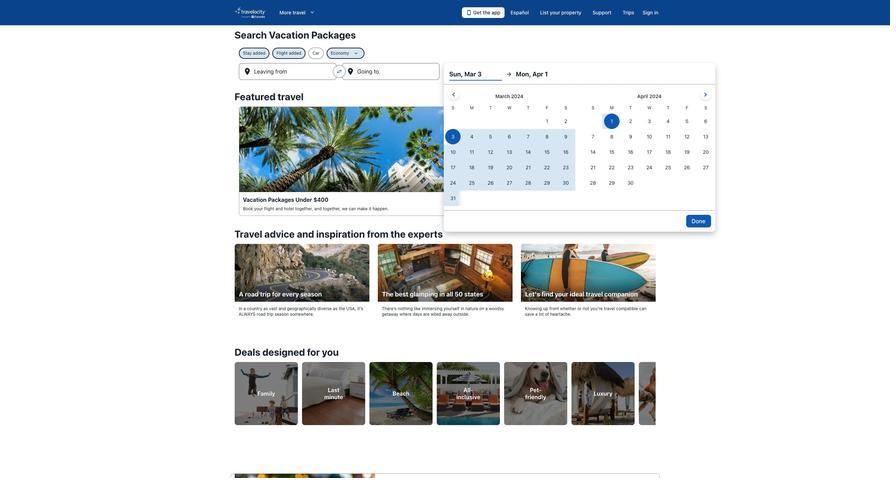 Task type: vqa. For each thing, say whether or not it's contained in the screenshot.
Step 2 of 3. Choose returning flight, Choose returning flight element
no



Task type: locate. For each thing, give the bounding box(es) containing it.
previous month image
[[449, 91, 458, 99]]

main content
[[0, 25, 890, 479]]

travel advice and inspiration from the experts region
[[230, 225, 660, 330]]

download the app button image
[[466, 10, 472, 15]]

previous image
[[230, 388, 239, 396]]

travelocity logo image
[[235, 7, 265, 18]]



Task type: describe. For each thing, give the bounding box(es) containing it.
swap origin and destination values image
[[336, 68, 342, 75]]

next month image
[[701, 91, 710, 99]]

featured travel region
[[230, 87, 660, 225]]

next image
[[651, 388, 660, 396]]



